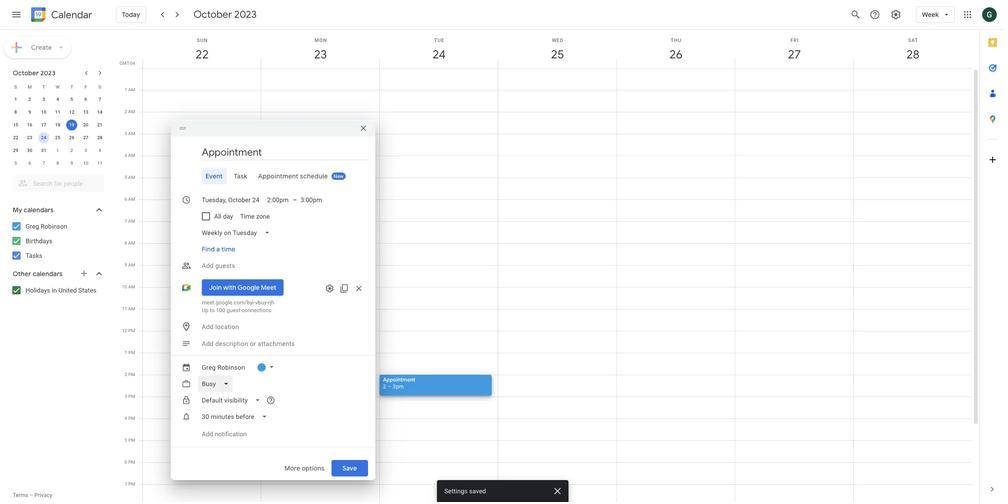 Task type: vqa. For each thing, say whether or not it's contained in the screenshot.
Basketball Eurocup - ULEB
no



Task type: locate. For each thing, give the bounding box(es) containing it.
4 down the 3 pm
[[125, 416, 127, 421]]

1 horizontal spatial t
[[70, 84, 73, 89]]

13 element
[[80, 107, 91, 118]]

23 link
[[310, 44, 331, 65]]

am for 8 am
[[128, 241, 135, 246]]

0 horizontal spatial appointment
[[258, 172, 299, 180]]

pm for 7 pm
[[128, 482, 135, 487]]

fri 27
[[788, 37, 801, 62]]

7 am from the top
[[128, 219, 135, 224]]

am down the 5 am
[[128, 197, 135, 202]]

3 pm
[[125, 394, 135, 399]]

6 for 6 am
[[125, 197, 127, 202]]

0 vertical spatial 8
[[14, 110, 17, 115]]

october 2023 up m
[[13, 69, 55, 77]]

1 up 2 am
[[125, 87, 127, 92]]

1 horizontal spatial 11
[[97, 161, 102, 166]]

1
[[125, 87, 127, 92], [14, 97, 17, 102], [56, 148, 59, 153], [125, 350, 127, 355]]

0 horizontal spatial s
[[14, 84, 17, 89]]

pm up 4 pm
[[128, 394, 135, 399]]

2 down '26' element
[[70, 148, 73, 153]]

t left w
[[42, 84, 45, 89]]

s right f
[[98, 84, 101, 89]]

am up 2 am
[[128, 87, 135, 92]]

add notification button
[[198, 423, 251, 445]]

2 horizontal spatial 10
[[122, 285, 127, 290]]

october up m
[[13, 69, 39, 77]]

–
[[293, 196, 297, 204], [388, 384, 391, 390], [30, 492, 33, 499]]

pm up 1 pm
[[128, 328, 135, 333]]

4 pm from the top
[[128, 394, 135, 399]]

1 vertical spatial 8
[[56, 161, 59, 166]]

all
[[214, 213, 222, 220]]

8 pm from the top
[[128, 482, 135, 487]]

0 horizontal spatial 28
[[97, 135, 102, 140]]

row containing 1
[[9, 93, 107, 106]]

8 inside grid
[[125, 241, 127, 246]]

greg up birthdays
[[26, 223, 39, 230]]

0 horizontal spatial 27
[[83, 135, 88, 140]]

22 down "sun"
[[195, 47, 208, 62]]

0 vertical spatial 24
[[432, 47, 445, 62]]

1 am
[[125, 87, 135, 92]]

1 for 1 am
[[125, 87, 127, 92]]

pm down 1 pm
[[128, 372, 135, 377]]

pm down the 3 pm
[[128, 416, 135, 421]]

s
[[14, 84, 17, 89], [98, 84, 101, 89]]

1 vertical spatial robinson
[[218, 364, 245, 371]]

23 down 'mon'
[[314, 47, 327, 62]]

1 vertical spatial –
[[388, 384, 391, 390]]

1 pm
[[125, 350, 135, 355]]

1 vertical spatial 24
[[41, 135, 46, 140]]

add down up
[[202, 323, 214, 331]]

25 down wed at the right of the page
[[551, 47, 564, 62]]

pm for 4 pm
[[128, 416, 135, 421]]

22 inside row
[[13, 135, 18, 140]]

0 vertical spatial appointment
[[258, 172, 299, 180]]

16
[[27, 122, 32, 127]]

add left notification
[[202, 431, 213, 438]]

27 down 20 'element'
[[83, 135, 88, 140]]

0 vertical spatial 12
[[69, 110, 74, 115]]

0 vertical spatial calendars
[[24, 206, 54, 214]]

task button
[[230, 168, 251, 185]]

1 vertical spatial 12
[[122, 328, 127, 333]]

connections
[[242, 307, 272, 314]]

2 left "3pm"
[[383, 384, 386, 390]]

27 column header
[[735, 30, 854, 68]]

24 element
[[38, 132, 49, 143]]

9 up the 10 am
[[125, 263, 127, 268]]

2 t from the left
[[70, 84, 73, 89]]

20 element
[[80, 120, 91, 131]]

am for 11 am
[[128, 307, 135, 312]]

10 am from the top
[[128, 285, 135, 290]]

19 cell
[[65, 119, 79, 132]]

0 vertical spatial 10
[[41, 110, 46, 115]]

0 horizontal spatial 23
[[27, 135, 32, 140]]

2 horizontal spatial –
[[388, 384, 391, 390]]

pm down 6 pm
[[128, 482, 135, 487]]

28 down 21 "element" at top left
[[97, 135, 102, 140]]

2 pm from the top
[[128, 350, 135, 355]]

4 am from the top
[[128, 153, 135, 158]]

27 link
[[784, 44, 805, 65]]

1 horizontal spatial robinson
[[218, 364, 245, 371]]

8 for 8 am
[[125, 241, 127, 246]]

25 down the 18 element on the left top of the page
[[55, 135, 60, 140]]

28
[[906, 47, 919, 62], [97, 135, 102, 140]]

add notification
[[202, 431, 247, 438]]

1 horizontal spatial 9
[[70, 161, 73, 166]]

1 am from the top
[[128, 87, 135, 92]]

29
[[13, 148, 18, 153]]

1 vertical spatial 10
[[83, 161, 88, 166]]

3 pm from the top
[[128, 372, 135, 377]]

1 vertical spatial 2023
[[40, 69, 55, 77]]

1 vertical spatial greg robinson
[[202, 364, 245, 371]]

27
[[788, 47, 801, 62], [83, 135, 88, 140]]

3 add from the top
[[202, 340, 214, 348]]

0 vertical spatial 28
[[906, 47, 919, 62]]

3 am from the top
[[128, 131, 135, 136]]

9 inside november 9 element
[[70, 161, 73, 166]]

2 vertical spatial 9
[[125, 263, 127, 268]]

15 element
[[10, 120, 21, 131]]

1 for november 1 element on the left
[[56, 148, 59, 153]]

1 horizontal spatial 27
[[788, 47, 801, 62]]

11 am
[[122, 307, 135, 312]]

am for 5 am
[[128, 175, 135, 180]]

12 up 19
[[69, 110, 74, 115]]

cell
[[143, 68, 262, 503], [262, 68, 380, 503], [380, 68, 499, 503], [499, 68, 617, 503], [617, 68, 736, 503], [736, 68, 854, 503], [854, 68, 973, 503]]

1 horizontal spatial appointment
[[383, 377, 415, 383]]

2 add from the top
[[202, 323, 214, 331]]

5 for "november 5" element
[[14, 161, 17, 166]]

2 for 2 am
[[125, 109, 127, 114]]

5 down the 29 element
[[14, 161, 17, 166]]

2 inside appointment 2 – 3pm
[[383, 384, 386, 390]]

11 down the 10 am
[[122, 307, 127, 312]]

28 down sat
[[906, 47, 919, 62]]

6 down 30 element
[[28, 161, 31, 166]]

6 am from the top
[[128, 197, 135, 202]]

2 vertical spatial 11
[[122, 307, 127, 312]]

0 vertical spatial 27
[[788, 47, 801, 62]]

meet.google.com/byi-
[[202, 300, 255, 306]]

calendars up in
[[33, 270, 63, 278]]

appointment schedule
[[258, 172, 328, 180]]

am down 3 am
[[128, 153, 135, 158]]

26
[[669, 47, 682, 62], [69, 135, 74, 140]]

1 vertical spatial calendars
[[33, 270, 63, 278]]

7 pm from the top
[[128, 460, 135, 465]]

1 horizontal spatial 8
[[56, 161, 59, 166]]

0 horizontal spatial october 2023
[[13, 69, 55, 77]]

calendars right the 'my'
[[24, 206, 54, 214]]

11 for 11 am
[[122, 307, 127, 312]]

22 down 15 element
[[13, 135, 18, 140]]

– left end time 'text field'
[[293, 196, 297, 204]]

04
[[130, 61, 135, 66]]

2 vertical spatial –
[[30, 492, 33, 499]]

attachments
[[258, 340, 295, 348]]

24 down tue
[[432, 47, 445, 62]]

1 vertical spatial october
[[13, 69, 39, 77]]

8 up 15
[[14, 110, 17, 115]]

0 vertical spatial greg
[[26, 223, 39, 230]]

5 pm
[[125, 438, 135, 443]]

add inside dropdown button
[[202, 262, 214, 270]]

with
[[223, 284, 236, 292]]

24 inside cell
[[41, 135, 46, 140]]

0 vertical spatial 25
[[551, 47, 564, 62]]

1 horizontal spatial october 2023
[[194, 8, 257, 21]]

1 horizontal spatial 12
[[122, 328, 127, 333]]

row group
[[9, 93, 107, 170]]

7 up 14 in the top left of the page
[[99, 97, 101, 102]]

5 pm from the top
[[128, 416, 135, 421]]

4 for 4 am
[[125, 153, 127, 158]]

26 inside column header
[[669, 47, 682, 62]]

7 down 31 element
[[42, 161, 45, 166]]

4 down 3 am
[[125, 153, 127, 158]]

28 link
[[903, 44, 924, 65]]

3 down the 27 element
[[85, 148, 87, 153]]

22 column header
[[143, 30, 262, 68]]

25 link
[[547, 44, 568, 65]]

schedule
[[300, 172, 328, 180]]

s left m
[[14, 84, 17, 89]]

11 up 18 at the top left of page
[[55, 110, 60, 115]]

calendars for other calendars
[[33, 270, 63, 278]]

1 horizontal spatial 24
[[432, 47, 445, 62]]

t left f
[[70, 84, 73, 89]]

11 element
[[52, 107, 63, 118]]

event button
[[202, 168, 226, 185]]

appointment 2 – 3pm
[[383, 377, 415, 390]]

pm for 3 pm
[[128, 394, 135, 399]]

0 horizontal spatial tab list
[[178, 168, 368, 185]]

8 down 7 am
[[125, 241, 127, 246]]

new
[[334, 174, 344, 180]]

am
[[128, 87, 135, 92], [128, 109, 135, 114], [128, 131, 135, 136], [128, 153, 135, 158], [128, 175, 135, 180], [128, 197, 135, 202], [128, 219, 135, 224], [128, 241, 135, 246], [128, 263, 135, 268], [128, 285, 135, 290], [128, 307, 135, 312]]

pm for 12 pm
[[128, 328, 135, 333]]

greg robinson up birthdays
[[26, 223, 67, 230]]

rjh
[[268, 300, 274, 306]]

18
[[55, 122, 60, 127]]

19
[[69, 122, 74, 127]]

19, today element
[[66, 120, 77, 131]]

1 vertical spatial 27
[[83, 135, 88, 140]]

8 for november 8 element
[[56, 161, 59, 166]]

1 horizontal spatial october
[[194, 8, 232, 21]]

robinson down the my calendars dropdown button
[[41, 223, 67, 230]]

12 down 11 am
[[122, 328, 127, 333]]

october 2023 up "sun"
[[194, 8, 257, 21]]

0 vertical spatial october
[[194, 8, 232, 21]]

2 vertical spatial 10
[[122, 285, 127, 290]]

task
[[234, 172, 247, 180]]

1 vertical spatial 23
[[27, 135, 32, 140]]

pm up 7 pm
[[128, 460, 135, 465]]

– left "3pm"
[[388, 384, 391, 390]]

10 up 11 am
[[122, 285, 127, 290]]

november 10 element
[[80, 158, 91, 169]]

27 down fri
[[788, 47, 801, 62]]

week
[[922, 11, 939, 19]]

None field
[[198, 225, 277, 241], [198, 376, 236, 392], [198, 392, 268, 409], [198, 409, 275, 425], [198, 225, 277, 241], [198, 376, 236, 392], [198, 392, 268, 409], [198, 409, 275, 425]]

sun 22
[[195, 37, 208, 62]]

october 2023 grid
[[9, 80, 107, 170]]

my calendars
[[13, 206, 54, 214]]

1 vertical spatial greg
[[202, 364, 216, 371]]

to element
[[293, 196, 297, 204]]

october
[[194, 8, 232, 21], [13, 69, 39, 77]]

11 down november 4 'element'
[[97, 161, 102, 166]]

0 vertical spatial 9
[[28, 110, 31, 115]]

12 inside grid
[[122, 328, 127, 333]]

2 horizontal spatial 11
[[122, 307, 127, 312]]

0 horizontal spatial robinson
[[41, 223, 67, 230]]

4 down 28 "element" at left
[[99, 148, 101, 153]]

3 for 3 pm
[[125, 394, 127, 399]]

find
[[202, 245, 215, 254]]

pm for 6 pm
[[128, 460, 135, 465]]

1 vertical spatial 11
[[97, 161, 102, 166]]

0 vertical spatial 26
[[669, 47, 682, 62]]

add description or attachments
[[202, 340, 295, 348]]

10 up the 17
[[41, 110, 46, 115]]

0 vertical spatial 2023
[[234, 8, 257, 21]]

find a time
[[202, 245, 235, 254]]

5 am
[[125, 175, 135, 180]]

1 vertical spatial 22
[[13, 135, 18, 140]]

2 for november 2 element on the top
[[70, 148, 73, 153]]

robinson
[[41, 223, 67, 230], [218, 364, 245, 371]]

12 inside row
[[69, 110, 74, 115]]

am down 8 am
[[128, 263, 135, 268]]

1 vertical spatial appointment
[[383, 377, 415, 383]]

21 element
[[94, 120, 105, 131]]

m
[[28, 84, 32, 89]]

10 inside grid
[[122, 285, 127, 290]]

add down add location
[[202, 340, 214, 348]]

thu 26
[[669, 37, 682, 62]]

november 2 element
[[66, 145, 77, 156]]

1 horizontal spatial 10
[[83, 161, 88, 166]]

add inside button
[[202, 431, 213, 438]]

26 down thu
[[669, 47, 682, 62]]

am for 4 am
[[128, 153, 135, 158]]

25 inside row
[[55, 135, 60, 140]]

add down find
[[202, 262, 214, 270]]

12 for 12 pm
[[122, 328, 127, 333]]

0 horizontal spatial t
[[42, 84, 45, 89]]

0 horizontal spatial greg robinson
[[26, 223, 67, 230]]

22 link
[[192, 44, 213, 65]]

0 horizontal spatial 26
[[69, 135, 74, 140]]

1 pm from the top
[[128, 328, 135, 333]]

settings
[[444, 488, 468, 495]]

27 inside october 2023 grid
[[83, 135, 88, 140]]

28 element
[[94, 132, 105, 143]]

grid
[[117, 30, 980, 503]]

october up "sun"
[[194, 8, 232, 21]]

new element
[[332, 173, 346, 180]]

2023
[[234, 8, 257, 21], [40, 69, 55, 77]]

2 cell from the left
[[262, 68, 380, 503]]

1 horizontal spatial greg robinson
[[202, 364, 245, 371]]

greg robinson
[[26, 223, 67, 230], [202, 364, 245, 371]]

terms – privacy
[[13, 492, 52, 499]]

24 down 17 'element'
[[41, 135, 46, 140]]

1 horizontal spatial 22
[[195, 47, 208, 62]]

1 horizontal spatial –
[[293, 196, 297, 204]]

1 horizontal spatial 23
[[314, 47, 327, 62]]

am up 4 am
[[128, 131, 135, 136]]

0 horizontal spatial 10
[[41, 110, 46, 115]]

today button
[[116, 4, 146, 26]]

calendars
[[24, 206, 54, 214], [33, 270, 63, 278]]

am up 12 pm
[[128, 307, 135, 312]]

join
[[209, 284, 222, 292]]

1 down 25 element
[[56, 148, 59, 153]]

9 inside grid
[[125, 263, 127, 268]]

None search field
[[0, 172, 113, 192]]

5 up 6 pm
[[125, 438, 127, 443]]

november 9 element
[[66, 158, 77, 169]]

0 vertical spatial greg robinson
[[26, 223, 67, 230]]

5 am from the top
[[128, 175, 135, 180]]

10 down november 3 element
[[83, 161, 88, 166]]

greg down the description
[[202, 364, 216, 371]]

greg robinson down the description
[[202, 364, 245, 371]]

4 add from the top
[[202, 431, 213, 438]]

appointment for schedule
[[258, 172, 299, 180]]

2 down 1 pm
[[125, 372, 127, 377]]

– right "terms"
[[30, 492, 33, 499]]

5 down 4 am
[[125, 175, 127, 180]]

settings saved
[[444, 488, 486, 495]]

3 cell from the left
[[380, 68, 499, 503]]

pm up 6 pm
[[128, 438, 135, 443]]

pm for 5 pm
[[128, 438, 135, 443]]

robinson inside my calendars list
[[41, 223, 67, 230]]

pm for 1 pm
[[128, 350, 135, 355]]

appointment inside row
[[383, 377, 415, 383]]

2 vertical spatial 8
[[125, 241, 127, 246]]

1 horizontal spatial 28
[[906, 47, 919, 62]]

0 horizontal spatial greg
[[26, 223, 39, 230]]

a
[[216, 245, 220, 254]]

wed 25
[[551, 37, 564, 62]]

0 horizontal spatial october
[[13, 69, 39, 77]]

find a time button
[[198, 241, 239, 258]]

1 horizontal spatial s
[[98, 84, 101, 89]]

0 horizontal spatial 22
[[13, 135, 18, 140]]

1 vertical spatial 25
[[55, 135, 60, 140]]

appointment
[[258, 172, 299, 180], [383, 377, 415, 383]]

24 column header
[[380, 30, 499, 68]]

1 horizontal spatial 26
[[669, 47, 682, 62]]

1 for 1 pm
[[125, 350, 127, 355]]

tab list
[[980, 30, 1006, 477], [178, 168, 368, 185]]

1 vertical spatial 28
[[97, 135, 102, 140]]

0 horizontal spatial 25
[[55, 135, 60, 140]]

1 down 12 pm
[[125, 350, 127, 355]]

25 column header
[[498, 30, 617, 68]]

0 horizontal spatial 11
[[55, 110, 60, 115]]

main drawer image
[[11, 9, 22, 20]]

4 inside 'element'
[[99, 148, 101, 153]]

row
[[139, 68, 973, 503], [9, 80, 107, 93], [9, 93, 107, 106], [9, 106, 107, 119], [9, 119, 107, 132], [9, 132, 107, 144], [9, 144, 107, 157], [9, 157, 107, 170]]

states
[[78, 287, 97, 294]]

0 vertical spatial 22
[[195, 47, 208, 62]]

0 horizontal spatial 12
[[69, 110, 74, 115]]

25
[[551, 47, 564, 62], [55, 135, 60, 140]]

2 for 2 pm
[[125, 372, 127, 377]]

2 horizontal spatial 8
[[125, 241, 127, 246]]

all day
[[214, 213, 233, 220]]

11 am from the top
[[128, 307, 135, 312]]

0 vertical spatial 11
[[55, 110, 60, 115]]

7 down 6 am
[[125, 219, 127, 224]]

am down 7 am
[[128, 241, 135, 246]]

– inside appointment 2 – 3pm
[[388, 384, 391, 390]]

holidays in united states
[[26, 287, 97, 294]]

am down 4 am
[[128, 175, 135, 180]]

0 horizontal spatial 2023
[[40, 69, 55, 77]]

1 vertical spatial 26
[[69, 135, 74, 140]]

mon
[[315, 37, 327, 43]]

row group containing 1
[[9, 93, 107, 170]]

3 up 4 pm
[[125, 394, 127, 399]]

11
[[55, 110, 60, 115], [97, 161, 102, 166], [122, 307, 127, 312]]

7 down 6 pm
[[125, 482, 127, 487]]

23 inside 23 element
[[27, 135, 32, 140]]

9 am from the top
[[128, 263, 135, 268]]

pm up 2 pm
[[128, 350, 135, 355]]

robinson down the description
[[218, 364, 245, 371]]

1 vertical spatial 9
[[70, 161, 73, 166]]

november 11 element
[[94, 158, 105, 169]]

appointment up start time text field
[[258, 172, 299, 180]]

3 up 4 am
[[125, 131, 127, 136]]

14 element
[[94, 107, 105, 118]]

9 up 16
[[28, 110, 31, 115]]

6 pm from the top
[[128, 438, 135, 443]]

26 down 19, today element
[[69, 135, 74, 140]]

13
[[83, 110, 88, 115]]

31
[[41, 148, 46, 153]]

0 vertical spatial 23
[[314, 47, 327, 62]]

1 add from the top
[[202, 262, 214, 270]]

4 cell from the left
[[499, 68, 617, 503]]

Add title text field
[[202, 146, 368, 159]]

10 for 10 element
[[41, 110, 46, 115]]

24 cell
[[37, 132, 51, 144]]

1 horizontal spatial 25
[[551, 47, 564, 62]]

appointment up "3pm"
[[383, 377, 415, 383]]

my
[[13, 206, 22, 214]]

add for add notification
[[202, 431, 213, 438]]

join with google meet link
[[202, 280, 284, 296]]

am down 1 am
[[128, 109, 135, 114]]

0 horizontal spatial 24
[[41, 135, 46, 140]]

23 down "16" element
[[27, 135, 32, 140]]

settings menu image
[[891, 9, 902, 20]]

1 s from the left
[[14, 84, 17, 89]]

8 down november 1 element on the left
[[56, 161, 59, 166]]

add other calendars image
[[79, 269, 89, 278]]

6 up 7 pm
[[125, 460, 127, 465]]

am for 6 am
[[128, 197, 135, 202]]

am down "9 am"
[[128, 285, 135, 290]]

description
[[215, 340, 248, 348]]

row containing 5
[[9, 157, 107, 170]]

10
[[41, 110, 46, 115], [83, 161, 88, 166], [122, 285, 127, 290]]

30 element
[[24, 145, 35, 156]]

2 am from the top
[[128, 109, 135, 114]]

6 down the 5 am
[[125, 197, 127, 202]]

7
[[99, 97, 101, 102], [42, 161, 45, 166], [125, 219, 127, 224], [125, 482, 127, 487]]

tasks
[[26, 252, 42, 259]]

0 vertical spatial robinson
[[41, 223, 67, 230]]

9 down november 2 element on the top
[[70, 161, 73, 166]]

8 am from the top
[[128, 241, 135, 246]]

23 element
[[24, 132, 35, 143]]

2 up 3 am
[[125, 109, 127, 114]]

2 horizontal spatial 9
[[125, 263, 127, 268]]

16 element
[[24, 120, 35, 131]]

24
[[432, 47, 445, 62], [41, 135, 46, 140]]



Task type: describe. For each thing, give the bounding box(es) containing it.
17
[[41, 122, 46, 127]]

greg inside my calendars list
[[26, 223, 39, 230]]

united
[[59, 287, 77, 294]]

am for 10 am
[[128, 285, 135, 290]]

6 for november 6 element
[[28, 161, 31, 166]]

day
[[223, 213, 233, 220]]

to
[[210, 307, 215, 314]]

24 inside column header
[[432, 47, 445, 62]]

26 inside row
[[69, 135, 74, 140]]

5 cell from the left
[[617, 68, 736, 503]]

row containing 22
[[9, 132, 107, 144]]

17 element
[[38, 120, 49, 131]]

other calendars button
[[2, 267, 113, 281]]

privacy link
[[35, 492, 52, 499]]

greg robinson inside my calendars list
[[26, 223, 67, 230]]

10 element
[[38, 107, 49, 118]]

or
[[250, 340, 256, 348]]

add for add description or attachments
[[202, 340, 214, 348]]

10 for 10 am
[[122, 285, 127, 290]]

am for 1 am
[[128, 87, 135, 92]]

november 1 element
[[52, 145, 63, 156]]

Start date text field
[[202, 195, 260, 206]]

holidays
[[26, 287, 50, 294]]

0 vertical spatial october 2023
[[194, 8, 257, 21]]

google
[[238, 284, 260, 292]]

privacy
[[35, 492, 52, 499]]

7 for 7 am
[[125, 219, 127, 224]]

grid containing 22
[[117, 30, 980, 503]]

7 cell from the left
[[854, 68, 973, 503]]

november 3 element
[[80, 145, 91, 156]]

5 up 12 element
[[70, 97, 73, 102]]

create
[[31, 43, 52, 52]]

tue 24
[[432, 37, 445, 62]]

meet
[[261, 284, 277, 292]]

pm for 2 pm
[[128, 372, 135, 377]]

22 element
[[10, 132, 21, 143]]

mon 23
[[314, 37, 327, 62]]

10 am
[[122, 285, 135, 290]]

23 column header
[[261, 30, 380, 68]]

1 horizontal spatial greg
[[202, 364, 216, 371]]

3 for 3 am
[[125, 131, 127, 136]]

tue
[[434, 37, 445, 43]]

27 inside column header
[[788, 47, 801, 62]]

add location
[[202, 323, 239, 331]]

am for 9 am
[[128, 263, 135, 268]]

calendars for my calendars
[[24, 206, 54, 214]]

3 up 10 element
[[42, 97, 45, 102]]

10 for november 10 element
[[83, 161, 88, 166]]

november 7 element
[[38, 158, 49, 169]]

29 element
[[10, 145, 21, 156]]

time
[[222, 245, 235, 254]]

3pm
[[393, 384, 404, 390]]

6 down f
[[85, 97, 87, 102]]

6 cell from the left
[[736, 68, 854, 503]]

7 for 7 pm
[[125, 482, 127, 487]]

28 column header
[[854, 30, 973, 68]]

28 inside 28 column header
[[906, 47, 919, 62]]

2 pm
[[125, 372, 135, 377]]

20
[[83, 122, 88, 127]]

sat
[[908, 37, 919, 43]]

today
[[122, 11, 140, 19]]

14
[[97, 110, 102, 115]]

22 inside column header
[[195, 47, 208, 62]]

my calendars list
[[2, 219, 113, 263]]

7 for november 7 element at the left
[[42, 161, 45, 166]]

0 vertical spatial –
[[293, 196, 297, 204]]

week button
[[916, 4, 955, 26]]

4 for november 4 'element'
[[99, 148, 101, 153]]

am for 2 am
[[128, 109, 135, 114]]

2 down m
[[28, 97, 31, 102]]

End time text field
[[301, 195, 323, 206]]

tab list containing event
[[178, 168, 368, 185]]

12 pm
[[122, 328, 135, 333]]

calendar
[[51, 8, 92, 21]]

Search for people text field
[[18, 175, 99, 192]]

in
[[52, 287, 57, 294]]

november 8 element
[[52, 158, 63, 169]]

location
[[215, 323, 239, 331]]

6 pm
[[125, 460, 135, 465]]

birthdays
[[26, 238, 52, 245]]

7 am
[[125, 219, 135, 224]]

saved
[[469, 488, 486, 495]]

6 for 6 pm
[[125, 460, 127, 465]]

23 inside mon 23
[[314, 47, 327, 62]]

row containing 8
[[9, 106, 107, 119]]

1 horizontal spatial 2023
[[234, 8, 257, 21]]

add guests button
[[198, 258, 368, 274]]

26 link
[[666, 44, 687, 65]]

9 for november 9 element
[[70, 161, 73, 166]]

25 inside wed 25
[[551, 47, 564, 62]]

1 horizontal spatial tab list
[[980, 30, 1006, 477]]

wed
[[552, 37, 564, 43]]

Start time text field
[[267, 195, 289, 206]]

1 cell from the left
[[143, 68, 262, 503]]

calendar heading
[[49, 8, 92, 21]]

am for 3 am
[[128, 131, 135, 136]]

21
[[97, 122, 102, 127]]

11 for 11 element
[[55, 110, 60, 115]]

thu
[[671, 37, 682, 43]]

26 column header
[[617, 30, 736, 68]]

other calendars
[[13, 270, 63, 278]]

join with google meet
[[209, 284, 277, 292]]

2 s from the left
[[98, 84, 101, 89]]

7 pm
[[125, 482, 135, 487]]

27 element
[[80, 132, 91, 143]]

cell containing appointment
[[380, 68, 499, 503]]

november 5 element
[[10, 158, 21, 169]]

event
[[206, 172, 223, 180]]

row containing 29
[[9, 144, 107, 157]]

9 am
[[125, 263, 135, 268]]

row containing s
[[9, 80, 107, 93]]

vbuy-
[[255, 300, 268, 306]]

w
[[56, 84, 60, 89]]

0 horizontal spatial –
[[30, 492, 33, 499]]

100
[[216, 307, 225, 314]]

5 for 5 pm
[[125, 438, 127, 443]]

row containing appointment
[[139, 68, 973, 503]]

notification
[[215, 431, 247, 438]]

november 6 element
[[24, 158, 35, 169]]

4 for 4 pm
[[125, 416, 127, 421]]

row containing 15
[[9, 119, 107, 132]]

create button
[[4, 37, 71, 58]]

5 for 5 am
[[125, 175, 127, 180]]

0 horizontal spatial 9
[[28, 110, 31, 115]]

26 element
[[66, 132, 77, 143]]

4 down w
[[56, 97, 59, 102]]

up
[[202, 307, 209, 314]]

gmt-
[[120, 61, 130, 66]]

am for 7 am
[[128, 219, 135, 224]]

4 pm
[[125, 416, 135, 421]]

zone
[[256, 213, 270, 220]]

terms link
[[13, 492, 28, 499]]

25 element
[[52, 132, 63, 143]]

add for add location
[[202, 323, 214, 331]]

appointment for 2
[[383, 377, 415, 383]]

other
[[13, 270, 31, 278]]

1 up 15
[[14, 97, 17, 102]]

6 am
[[125, 197, 135, 202]]

add for add guests
[[202, 262, 214, 270]]

12 for 12
[[69, 110, 74, 115]]

28 inside 28 "element"
[[97, 135, 102, 140]]

meet.google.com/byi-vbuy-rjh up to 100 guest connections
[[202, 300, 274, 314]]

november 4 element
[[94, 145, 105, 156]]

guests
[[215, 262, 235, 270]]

24 link
[[429, 44, 450, 65]]

3 for november 3 element
[[85, 148, 87, 153]]

8 am
[[125, 241, 135, 246]]

fri
[[791, 37, 799, 43]]

11 for november 11 element
[[97, 161, 102, 166]]

31 element
[[38, 145, 49, 156]]

18 element
[[52, 120, 63, 131]]

0 horizontal spatial 8
[[14, 110, 17, 115]]

calendar element
[[29, 5, 92, 26]]

1 t from the left
[[42, 84, 45, 89]]

sun
[[197, 37, 208, 43]]

1 vertical spatial october 2023
[[13, 69, 55, 77]]

12 element
[[66, 107, 77, 118]]

guest
[[227, 307, 240, 314]]

my calendars button
[[2, 203, 113, 217]]

9 for 9 am
[[125, 263, 127, 268]]

3 am
[[125, 131, 135, 136]]



